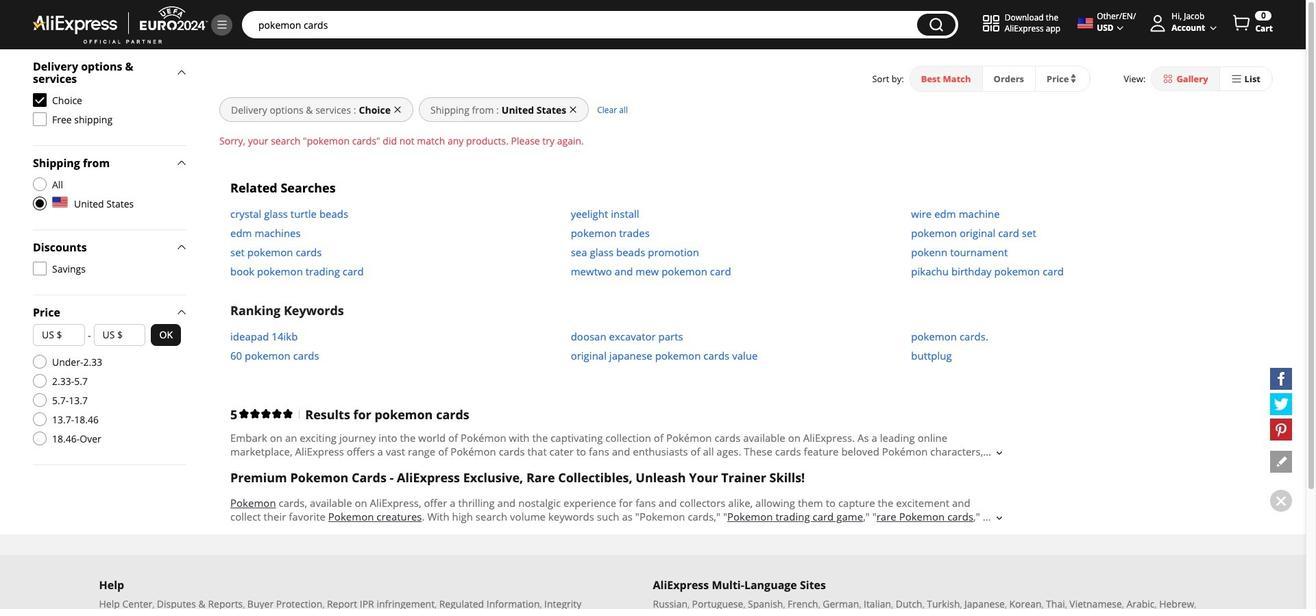 Task type: describe. For each thing, give the bounding box(es) containing it.
2 11l24uk image from the top
[[33, 374, 47, 388]]

1sqid_b image
[[216, 19, 228, 31]]

2 11l24uk image from the top
[[33, 413, 47, 427]]

3 11l24uk image from the top
[[33, 432, 47, 446]]



Task type: vqa. For each thing, say whether or not it's contained in the screenshot.
second 11l24uK image from the bottom
yes



Task type: locate. For each thing, give the bounding box(es) containing it.
None button
[[917, 14, 956, 36]]

4ftxrwp image
[[33, 262, 47, 276]]

1 vertical spatial 11l24uk image
[[33, 374, 47, 388]]

pokemon cards text field
[[252, 18, 911, 32]]

11l24uk image
[[33, 355, 47, 369], [33, 374, 47, 388], [33, 394, 47, 407]]

2 vertical spatial 11l24uk image
[[33, 394, 47, 407]]

3 11l24uk image from the top
[[33, 394, 47, 407]]

0 vertical spatial 11l24uk image
[[33, 178, 47, 191]]

1 11l24uk image from the top
[[33, 178, 47, 191]]

1 11l24uk image from the top
[[33, 355, 47, 369]]

0 vertical spatial 11l24uk image
[[33, 355, 47, 369]]

2 vertical spatial 11l24uk image
[[33, 432, 47, 446]]

1 vertical spatial 11l24uk image
[[33, 413, 47, 427]]

11l24uk image
[[33, 178, 47, 191], [33, 413, 47, 427], [33, 432, 47, 446]]

4ftxrwp image
[[33, 112, 47, 126]]



